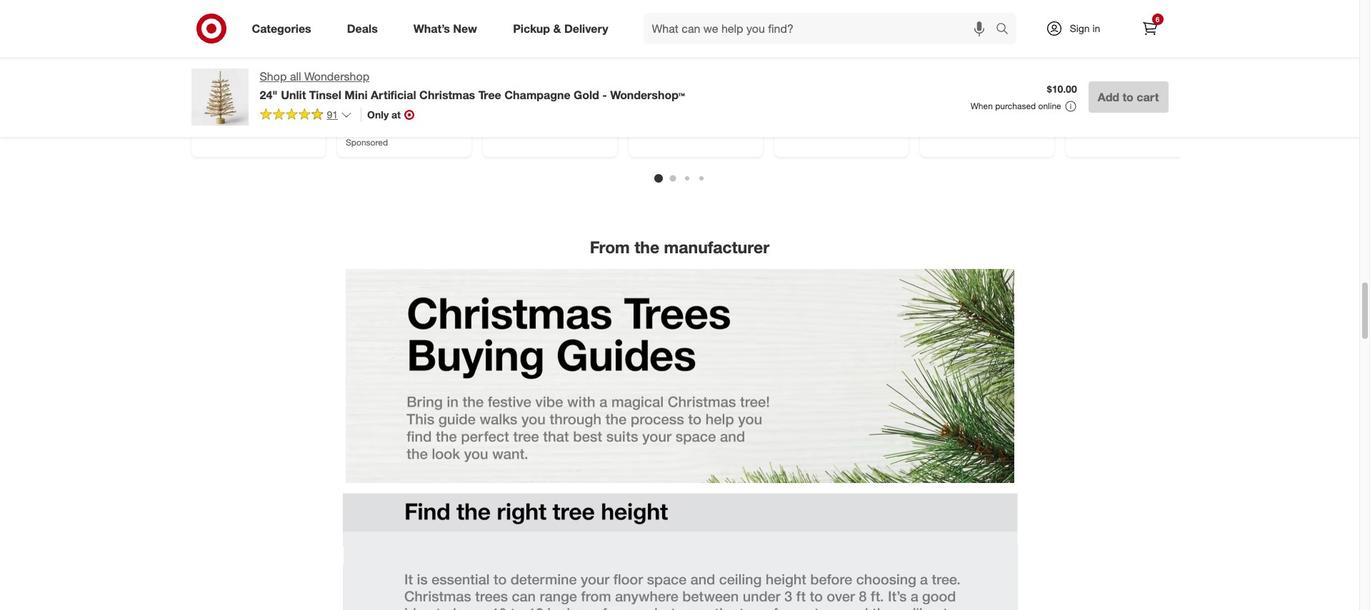 Task type: locate. For each thing, give the bounding box(es) containing it.
0 horizontal spatial with
[[783, 126, 801, 138]]

3 30% from the left
[[672, 102, 690, 113]]

decor down shop
[[255, 113, 277, 123]]

unlit inside the "24" unlit tinsel mini artificial christmas tree silver - wondershop™"
[[218, 113, 238, 125]]

1 horizontal spatial with
[[1144, 126, 1163, 138]]

mini down shop
[[270, 113, 289, 125]]

what's
[[414, 21, 450, 35]]

wondershop™ down '22"'
[[637, 138, 699, 150]]

1 save from the left
[[214, 102, 233, 113]]

indexed down the 'when'
[[970, 113, 1006, 125]]

0 horizontal spatial white
[[375, 125, 400, 137]]

white down "champagne"
[[491, 138, 517, 150]]

tinsel inside 24" unlit tinsel mini artificial christmas tree white - wondershop™
[[533, 113, 559, 125]]

from
[[590, 237, 630, 257]]

tinsel up 91
[[309, 88, 341, 102]]

sponsored
[[345, 137, 388, 148]]

mini down gold
[[562, 113, 580, 125]]

2 horizontal spatial indexed
[[1154, 101, 1190, 113]]

decor down "champagne"
[[546, 113, 569, 123]]

91 link
[[260, 108, 352, 124]]

holiday left '91' link
[[225, 113, 252, 123]]

christmas
[[419, 88, 475, 102], [822, 114, 867, 126], [239, 125, 284, 137], [530, 125, 576, 137], [637, 125, 683, 137], [967, 125, 1013, 137], [1074, 126, 1120, 138], [382, 137, 427, 149]]

mini
[[345, 88, 368, 102], [270, 113, 289, 125], [562, 113, 580, 125], [655, 113, 674, 125], [1008, 113, 1027, 125]]

24" inside the "24" unlit tinsel mini artificial christmas tree silver - wondershop™"
[[200, 113, 215, 125]]

white inside $20.99 - $54.99 sale costway 2ft/ 4ft/ 5ft/ 6ft pre-lit white twig birch tree for christmas holiday w/ led lights
[[375, 125, 400, 137]]

in
[[1093, 22, 1101, 34], [255, 102, 262, 113], [547, 102, 553, 113], [692, 102, 699, 113], [984, 102, 991, 113]]

led
[[395, 150, 414, 162]]

- inside $20.99 - $54.99 sale costway 2ft/ 4ft/ 5ft/ 6ft pre-lit white twig birch tree for christmas holiday w/ led lights
[[378, 89, 382, 101]]

on right "champagne"
[[573, 102, 583, 113]]

on right 22" mini artificial christmas tree - wondershop™ on the top
[[719, 102, 729, 113]]

balsam
[[840, 101, 873, 113]]

mini inside the "24" unlit tinsel mini artificial christmas tree silver - wondershop™"
[[270, 113, 289, 125]]

categories link
[[240, 13, 329, 44]]

christmas down downswept
[[1074, 126, 1120, 138]]

tinsel
[[309, 88, 341, 102], [241, 113, 267, 125], [533, 113, 559, 125]]

1 vertical spatial white
[[491, 138, 517, 150]]

in for 24" unlit tinsel mini artificial christmas tree silver - wondershop™ 'image' at left
[[255, 102, 262, 113]]

unlit inside shop all wondershop 24" unlit tinsel mini artificial christmas tree champagne gold - wondershop™
[[281, 88, 306, 102]]

0 horizontal spatial tinsel
[[241, 113, 267, 125]]

24" down shop all wondershop 24" unlit tinsel mini artificial christmas tree champagne gold - wondershop™
[[491, 113, 507, 125]]

artificial inside 21" indexed balsam fir artificial christmas tree with black plastic pot - wondershop™
[[783, 114, 819, 126]]

silver
[[200, 138, 224, 150]]

christmas up 6ft
[[419, 88, 475, 102]]

indexed
[[801, 101, 837, 113], [1154, 101, 1190, 113], [970, 113, 1006, 125]]

wondershop™ down base
[[1074, 151, 1136, 163]]

in left purchased
[[984, 102, 991, 113]]

3 save 30% in cart on select holiday decor from the left
[[637, 102, 729, 123]]

sign in link
[[1034, 13, 1123, 44]]

sale
[[345, 101, 362, 112]]

decor for 24" unlit tinsel mini artificial christmas tree silver - wondershop™ 'image' at left
[[255, 113, 277, 123]]

4 30% from the left
[[964, 102, 982, 113]]

2 select from the left
[[491, 113, 514, 123]]

tree
[[478, 88, 501, 102], [870, 114, 889, 126], [287, 125, 306, 137], [578, 125, 597, 137], [685, 125, 704, 137], [1016, 125, 1034, 137], [1123, 126, 1141, 138], [345, 137, 364, 149]]

-
[[602, 88, 607, 102], [378, 89, 382, 101], [707, 125, 711, 137], [1037, 125, 1041, 137], [882, 126, 886, 138], [227, 138, 231, 150], [520, 138, 524, 150], [1132, 139, 1136, 151]]

deals
[[347, 21, 378, 35]]

birch
[[426, 125, 449, 137]]

4 on from the left
[[1011, 102, 1020, 113]]

save 30% in cart on select holiday decor for 24" unlit tinsel mini artificial christmas tree silver - wondershop™ 'image' at left
[[200, 102, 292, 123]]

24" unlit tinsel mini artificial christmas tree silver - wondershop™
[[200, 113, 306, 150]]

24"
[[260, 88, 278, 102], [200, 113, 215, 125], [491, 113, 507, 125], [928, 113, 944, 125]]

flocked
[[1116, 101, 1151, 113]]

save 30% in cart on select holiday decor
[[200, 102, 292, 123], [491, 102, 583, 123], [637, 102, 729, 123], [928, 102, 1020, 123]]

1 save 30% in cart on select holiday decor from the left
[[200, 102, 292, 123]]

24" for 24" unlit tinsel mini artificial christmas tree white - wondershop™
[[491, 113, 507, 125]]

holiday
[[225, 113, 252, 123], [517, 113, 544, 123], [662, 113, 690, 123], [954, 113, 981, 123]]

mini right '22"'
[[655, 113, 674, 125]]

24" up silver on the top left of the page
[[200, 113, 215, 125]]

1 decor from the left
[[255, 113, 277, 123]]

black
[[804, 126, 829, 138]]

downswept
[[1074, 114, 1127, 126]]

1 horizontal spatial indexed
[[970, 113, 1006, 125]]

wondershop™ inside $10.00 19" unlit flocked indexed downswept pine artificial christmas tree with round base - wondershop™
[[1074, 151, 1136, 163]]

white down 2ft/
[[375, 125, 400, 137]]

cart down shop
[[264, 102, 279, 113]]

$10.00
[[1047, 83, 1077, 95], [200, 89, 230, 101], [491, 89, 521, 101], [637, 89, 667, 101], [1074, 89, 1104, 101]]

artificial inside 22" mini artificial christmas tree - wondershop™
[[677, 113, 713, 125]]

0 horizontal spatial indexed
[[801, 101, 837, 113]]

tree inside 21" indexed balsam fir artificial christmas tree with black plastic pot - wondershop™
[[870, 114, 889, 126]]

24" unlit indexed mini artificial christmas tree - wondershop™ image
[[928, 0, 1046, 80]]

in down shop
[[255, 102, 262, 113]]

tinsel for 24" unlit tinsel mini artificial christmas tree silver - wondershop™
[[241, 113, 267, 125]]

unlit inside 24" unlit tinsel mini artificial christmas tree white - wondershop™
[[509, 113, 530, 125]]

on for 24" unlit tinsel mini artificial christmas tree white - wondershop™ 'image'
[[573, 102, 583, 113]]

1 horizontal spatial tinsel
[[309, 88, 341, 102]]

to
[[1123, 90, 1134, 104]]

2 decor from the left
[[546, 113, 569, 123]]

cart for 22" mini artificial christmas tree - wondershop™ image
[[702, 102, 717, 113]]

2 30% from the left
[[527, 102, 544, 113]]

2 save from the left
[[505, 102, 524, 113]]

artificial inside 24" unlit indexed mini artificial christmas tree - wondershop™
[[928, 125, 965, 137]]

holiday
[[345, 150, 379, 162]]

$54.99
[[385, 89, 415, 101]]

- inside 21" indexed balsam fir artificial christmas tree with black plastic pot - wondershop™
[[882, 126, 886, 138]]

fir
[[876, 101, 887, 113]]

$10.00 up silver on the top left of the page
[[200, 89, 230, 101]]

24" down shop
[[260, 88, 278, 102]]

mini down when purchased online at the top of the page
[[1008, 113, 1027, 125]]

3 holiday from the left
[[662, 113, 690, 123]]

holiday down the 'when'
[[954, 113, 981, 123]]

select
[[200, 113, 223, 123], [491, 113, 514, 123], [637, 113, 660, 123], [928, 113, 951, 123]]

3 on from the left
[[719, 102, 729, 113]]

save 30% in cart on select holiday decor for 22" mini artificial christmas tree - wondershop™ image
[[637, 102, 729, 123]]

unlit inside $10.00 19" unlit flocked indexed downswept pine artificial christmas tree with round base - wondershop™
[[1092, 101, 1113, 113]]

24" unlit tinsel mini artificial christmas tree silver - wondershop™ image
[[200, 0, 317, 80]]

wondershop™ up '22"'
[[610, 88, 685, 102]]

save
[[214, 102, 233, 113], [505, 102, 524, 113], [651, 102, 670, 113], [943, 102, 962, 113]]

tree inside $10.00 19" unlit flocked indexed downswept pine artificial christmas tree with round base - wondershop™
[[1123, 126, 1141, 138]]

holiday right '22"'
[[662, 113, 690, 123]]

christmas down '91' link
[[239, 125, 284, 137]]

- inside shop all wondershop 24" unlit tinsel mini artificial christmas tree champagne gold - wondershop™
[[602, 88, 607, 102]]

2 on from the left
[[573, 102, 583, 113]]

pickup & delivery link
[[501, 13, 626, 44]]

mini up costway
[[345, 88, 368, 102]]

with down pine
[[1144, 126, 1163, 138]]

on down all
[[282, 102, 292, 113]]

1 select from the left
[[200, 113, 223, 123]]

round
[[1074, 139, 1104, 151]]

24" inside 24" unlit tinsel mini artificial christmas tree white - wondershop™
[[491, 113, 507, 125]]

1 with from the left
[[783, 126, 801, 138]]

from the manufacturer
[[590, 237, 770, 257]]

2 holiday from the left
[[517, 113, 544, 123]]

tinsel down shop
[[241, 113, 267, 125]]

wondershop™ down "champagne"
[[526, 138, 589, 150]]

search
[[989, 23, 1024, 37]]

christmas inside $20.99 - $54.99 sale costway 2ft/ 4ft/ 5ft/ 6ft pre-lit white twig birch tree for christmas holiday w/ led lights
[[382, 137, 427, 149]]

unlit inside 24" unlit indexed mini artificial christmas tree - wondershop™
[[947, 113, 967, 125]]

cart right '22"'
[[702, 102, 717, 113]]

3 save from the left
[[651, 102, 670, 113]]

christmas down the 'when'
[[967, 125, 1013, 137]]

21" indexed balsam fir artificial christmas tree with black plastic pot - wondershop™ image
[[783, 0, 900, 80]]

decor for 24" unlit tinsel mini artificial christmas tree white - wondershop™ 'image'
[[546, 113, 569, 123]]

on
[[282, 102, 292, 113], [573, 102, 583, 113], [719, 102, 729, 113], [1011, 102, 1020, 113]]

- inside 22" mini artificial christmas tree - wondershop™
[[707, 125, 711, 137]]

with
[[783, 126, 801, 138], [1144, 126, 1163, 138]]

wondershop™ down the 'when'
[[928, 138, 991, 150]]

what's new
[[414, 21, 477, 35]]

tinsel down "champagne"
[[533, 113, 559, 125]]

shop
[[260, 69, 287, 84]]

6
[[1156, 15, 1160, 24]]

when purchased online
[[971, 101, 1061, 111]]

indexed right flocked
[[1154, 101, 1190, 113]]

1 on from the left
[[282, 102, 292, 113]]

sign
[[1070, 22, 1090, 34]]

24" unlit tinsel mini artificial christmas tree white - wondershop™
[[491, 113, 597, 150]]

decor right '22"'
[[692, 113, 714, 123]]

$10.00 up '22"'
[[637, 89, 667, 101]]

artificial
[[371, 88, 416, 102], [677, 113, 713, 125], [783, 114, 819, 126], [1152, 114, 1188, 126], [200, 125, 236, 137], [491, 125, 527, 137], [928, 125, 965, 137]]

christmas up led
[[382, 137, 427, 149]]

only
[[367, 108, 389, 121]]

costway
[[345, 112, 384, 124]]

christmas down "champagne"
[[530, 125, 576, 137]]

$10.00 up 19"
[[1074, 89, 1104, 101]]

tinsel inside shop all wondershop 24" unlit tinsel mini artificial christmas tree champagne gold - wondershop™
[[309, 88, 341, 102]]

delivery
[[564, 21, 608, 35]]

select for 24" unlit tinsel mini artificial christmas tree white - wondershop™ 'image'
[[491, 113, 514, 123]]

21"
[[783, 101, 798, 113]]

cart left gold
[[556, 102, 571, 113]]

wondershop™
[[610, 88, 685, 102], [234, 138, 296, 150], [526, 138, 589, 150], [637, 138, 699, 150], [928, 138, 991, 150], [783, 139, 845, 151], [1074, 151, 1136, 163]]

24" right the fir
[[928, 113, 944, 125]]

holiday for 24" unlit tinsel mini artificial christmas tree silver - wondershop™ 'image' at left
[[225, 113, 252, 123]]

30%
[[235, 102, 253, 113], [527, 102, 544, 113], [672, 102, 690, 113], [964, 102, 982, 113]]

4ft/
[[405, 112, 420, 124]]

2 with from the left
[[1144, 126, 1163, 138]]

19" unlit flocked indexed downswept pine artificial christmas tree with round base - wondershop™ image
[[1074, 0, 1191, 80]]

indexed up black
[[801, 101, 837, 113]]

artificial inside 24" unlit tinsel mini artificial christmas tree white - wondershop™
[[491, 125, 527, 137]]

5ft/
[[423, 112, 439, 124]]

in inside sign in link
[[1093, 22, 1101, 34]]

in right '22"'
[[692, 102, 699, 113]]

3 select from the left
[[637, 113, 660, 123]]

decor down the 'when'
[[984, 113, 1006, 123]]

mini inside 24" unlit tinsel mini artificial christmas tree white - wondershop™
[[562, 113, 580, 125]]

image of 24" unlit tinsel mini artificial christmas tree champagne gold - wondershop™ image
[[191, 69, 248, 126]]

2 horizontal spatial tinsel
[[533, 113, 559, 125]]

categories
[[252, 21, 311, 35]]

with left black
[[783, 126, 801, 138]]

on right the 'when'
[[1011, 102, 1020, 113]]

4 decor from the left
[[984, 113, 1006, 123]]

tinsel inside the "24" unlit tinsel mini artificial christmas tree silver - wondershop™"
[[241, 113, 267, 125]]

gold
[[574, 88, 599, 102]]

cart right to
[[1137, 90, 1159, 104]]

2 save 30% in cart on select holiday decor from the left
[[491, 102, 583, 123]]

holiday down "champagne"
[[517, 113, 544, 123]]

0 vertical spatial white
[[375, 125, 400, 137]]

1 horizontal spatial white
[[491, 138, 517, 150]]

in left gold
[[547, 102, 553, 113]]

24" unlit indexed mini artificial christmas tree - wondershop™
[[928, 113, 1041, 150]]

christmas down '22"'
[[637, 125, 683, 137]]

tree inside 24" unlit tinsel mini artificial christmas tree white - wondershop™
[[578, 125, 597, 137]]

christmas up plastic
[[822, 114, 867, 126]]

select for 22" mini artificial christmas tree - wondershop™ image
[[637, 113, 660, 123]]

wondershop™ down '91' link
[[234, 138, 296, 150]]

save 30% in cart on select holiday decor for 24" unlit tinsel mini artificial christmas tree white - wondershop™ 'image'
[[491, 102, 583, 123]]

$20.99 - $54.99 sale costway 2ft/ 4ft/ 5ft/ 6ft pre-lit white twig birch tree for christmas holiday w/ led lights
[[345, 89, 453, 162]]

tinsel for 24" unlit tinsel mini artificial christmas tree white - wondershop™
[[533, 113, 559, 125]]

30% for 24" unlit tinsel mini artificial christmas tree white - wondershop™ 'image'
[[527, 102, 544, 113]]

$10.00 inside $10.00 19" unlit flocked indexed downswept pine artificial christmas tree with round base - wondershop™
[[1074, 89, 1104, 101]]

22" mini artificial christmas tree - wondershop™ image
[[637, 0, 754, 80]]

for
[[367, 137, 379, 149]]

cart
[[1137, 90, 1159, 104], [264, 102, 279, 113], [556, 102, 571, 113], [702, 102, 717, 113], [993, 102, 1008, 113]]

mini inside 24" unlit indexed mini artificial christmas tree - wondershop™
[[1008, 113, 1027, 125]]

on for 24" unlit tinsel mini artificial christmas tree silver - wondershop™ 'image' at left
[[282, 102, 292, 113]]

24" for 24" unlit tinsel mini artificial christmas tree silver - wondershop™
[[200, 113, 215, 125]]

mini for 24" unlit tinsel mini artificial christmas tree silver - wondershop™
[[270, 113, 289, 125]]

holiday for 24" unlit tinsel mini artificial christmas tree white - wondershop™ 'image'
[[517, 113, 544, 123]]

decor
[[255, 113, 277, 123], [546, 113, 569, 123], [692, 113, 714, 123], [984, 113, 1006, 123]]

22"
[[637, 113, 652, 125]]

19"
[[1074, 101, 1090, 113]]

- inside the "24" unlit tinsel mini artificial christmas tree silver - wondershop™"
[[227, 138, 231, 150]]

1 30% from the left
[[235, 102, 253, 113]]

24" inside 24" unlit indexed mini artificial christmas tree - wondershop™
[[928, 113, 944, 125]]

christmas inside 22" mini artificial christmas tree - wondershop™
[[637, 125, 683, 137]]

in right sign
[[1093, 22, 1101, 34]]

24" unlit tinsel mini artificial christmas tree white - wondershop™ image
[[491, 0, 608, 80]]

$10.00 up 24" unlit tinsel mini artificial christmas tree white - wondershop™
[[491, 89, 521, 101]]

wondershop™ down black
[[783, 139, 845, 151]]

6 link
[[1134, 13, 1166, 44]]

3 decor from the left
[[692, 113, 714, 123]]

wondershop™ inside 24" unlit tinsel mini artificial christmas tree white - wondershop™
[[526, 138, 589, 150]]

1 holiday from the left
[[225, 113, 252, 123]]

unlit
[[281, 88, 306, 102], [1092, 101, 1113, 113], [218, 113, 238, 125], [509, 113, 530, 125], [947, 113, 967, 125]]

save for 24" unlit tinsel mini artificial christmas tree silver - wondershop™ 'image' at left
[[214, 102, 233, 113]]

22" mini artificial christmas tree - wondershop™
[[637, 113, 713, 150]]



Task type: describe. For each thing, give the bounding box(es) containing it.
24" inside shop all wondershop 24" unlit tinsel mini artificial christmas tree champagne gold - wondershop™
[[260, 88, 278, 102]]

christmas inside 24" unlit indexed mini artificial christmas tree - wondershop™
[[967, 125, 1013, 137]]

4 save from the left
[[943, 102, 962, 113]]

plastic
[[832, 126, 862, 138]]

white inside 24" unlit tinsel mini artificial christmas tree white - wondershop™
[[491, 138, 517, 150]]

wondershop™ inside shop all wondershop 24" unlit tinsel mini artificial christmas tree champagne gold - wondershop™
[[610, 88, 685, 102]]

&
[[553, 21, 561, 35]]

21" indexed balsam fir artificial christmas tree with black plastic pot - wondershop™
[[783, 101, 889, 151]]

christmas inside 24" unlit tinsel mini artificial christmas tree white - wondershop™
[[530, 125, 576, 137]]

$10.00 for 22" mini artificial christmas tree - wondershop™ image
[[637, 89, 667, 101]]

unlit for 24" unlit tinsel mini artificial christmas tree white - wondershop™
[[509, 113, 530, 125]]

unlit for 24" unlit indexed mini artificial christmas tree - wondershop™
[[947, 113, 967, 125]]

mini for 24" unlit indexed mini artificial christmas tree - wondershop™
[[1008, 113, 1027, 125]]

wondershop™ inside 21" indexed balsam fir artificial christmas tree with black plastic pot - wondershop™
[[783, 139, 845, 151]]

4 select from the left
[[928, 113, 951, 123]]

mini inside 22" mini artificial christmas tree - wondershop™
[[655, 113, 674, 125]]

save for 24" unlit tinsel mini artificial christmas tree white - wondershop™ 'image'
[[505, 102, 524, 113]]

with inside $10.00 19" unlit flocked indexed downswept pine artificial christmas tree with round base - wondershop™
[[1144, 126, 1163, 138]]

christmas inside $10.00 19" unlit flocked indexed downswept pine artificial christmas tree with round base - wondershop™
[[1074, 126, 1120, 138]]

24" for 24" unlit indexed mini artificial christmas tree - wondershop™
[[928, 113, 944, 125]]

$10.00 19" unlit flocked indexed downswept pine artificial christmas tree with round base - wondershop™
[[1074, 89, 1190, 163]]

- inside $10.00 19" unlit flocked indexed downswept pine artificial christmas tree with round base - wondershop™
[[1132, 139, 1136, 151]]

in for 24" unlit tinsel mini artificial christmas tree white - wondershop™ 'image'
[[547, 102, 553, 113]]

tree inside 24" unlit indexed mini artificial christmas tree - wondershop™
[[1016, 125, 1034, 137]]

lights
[[417, 150, 444, 162]]

wondershop™ inside 24" unlit indexed mini artificial christmas tree - wondershop™
[[928, 138, 991, 150]]

christmas inside shop all wondershop 24" unlit tinsel mini artificial christmas tree champagne gold - wondershop™
[[419, 88, 475, 102]]

wondershop
[[304, 69, 370, 84]]

indexed inside 21" indexed balsam fir artificial christmas tree with black plastic pot - wondershop™
[[801, 101, 837, 113]]

4 save 30% in cart on select holiday decor from the left
[[928, 102, 1020, 123]]

sign in
[[1070, 22, 1101, 34]]

cart inside "add to cart" button
[[1137, 90, 1159, 104]]

when
[[971, 101, 993, 111]]

- inside 24" unlit tinsel mini artificial christmas tree white - wondershop™
[[520, 138, 524, 150]]

lit
[[364, 125, 372, 137]]

pre-
[[345, 125, 364, 137]]

on for 22" mini artificial christmas tree - wondershop™ image
[[719, 102, 729, 113]]

decor for 22" mini artificial christmas tree - wondershop™ image
[[692, 113, 714, 123]]

30% for 22" mini artificial christmas tree - wondershop™ image
[[672, 102, 690, 113]]

purchased
[[995, 101, 1036, 111]]

pickup & delivery
[[513, 21, 608, 35]]

artificial inside $10.00 19" unlit flocked indexed downswept pine artificial christmas tree with round base - wondershop™
[[1152, 114, 1188, 126]]

artificial inside the "24" unlit tinsel mini artificial christmas tree silver - wondershop™"
[[200, 125, 236, 137]]

4 holiday from the left
[[954, 113, 981, 123]]

$10.00 up online
[[1047, 83, 1077, 95]]

select for 24" unlit tinsel mini artificial christmas tree silver - wondershop™ 'image' at left
[[200, 113, 223, 123]]

indexed inside $10.00 19" unlit flocked indexed downswept pine artificial christmas tree with round base - wondershop™
[[1154, 101, 1190, 113]]

unlit for 24" unlit tinsel mini artificial christmas tree silver - wondershop™
[[218, 113, 238, 125]]

cart for 24" unlit tinsel mini artificial christmas tree silver - wondershop™ 'image' at left
[[264, 102, 279, 113]]

cart right the 'when'
[[993, 102, 1008, 113]]

cart for 24" unlit tinsel mini artificial christmas tree white - wondershop™ 'image'
[[556, 102, 571, 113]]

mini for 24" unlit tinsel mini artificial christmas tree white - wondershop™
[[562, 113, 580, 125]]

the
[[635, 237, 660, 257]]

deals link
[[335, 13, 396, 44]]

artificial inside shop all wondershop 24" unlit tinsel mini artificial christmas tree champagne gold - wondershop™
[[371, 88, 416, 102]]

wondershop™ inside the "24" unlit tinsel mini artificial christmas tree silver - wondershop™"
[[234, 138, 296, 150]]

add to cart button
[[1089, 81, 1169, 113]]

$20.99
[[345, 89, 375, 101]]

base
[[1107, 139, 1129, 151]]

91
[[327, 108, 338, 121]]

in for 22" mini artificial christmas tree - wondershop™ image
[[692, 102, 699, 113]]

new
[[453, 21, 477, 35]]

add to cart
[[1098, 90, 1159, 104]]

- inside 24" unlit indexed mini artificial christmas tree - wondershop™
[[1037, 125, 1041, 137]]

21" indexed balsam fir artificial christmas tree with black plastic pot - wondershop™ link
[[783, 0, 900, 151]]

christmas inside 21" indexed balsam fir artificial christmas tree with black plastic pot - wondershop™
[[822, 114, 867, 126]]

christmas inside the "24" unlit tinsel mini artificial christmas tree silver - wondershop™"
[[239, 125, 284, 137]]

6ft
[[441, 112, 453, 124]]

indexed inside 24" unlit indexed mini artificial christmas tree - wondershop™
[[970, 113, 1006, 125]]

with inside 21" indexed balsam fir artificial christmas tree with black plastic pot - wondershop™
[[783, 126, 801, 138]]

wondershop™ inside 22" mini artificial christmas tree - wondershop™
[[637, 138, 699, 150]]

twig
[[403, 125, 423, 137]]

pine
[[1129, 114, 1149, 126]]

save for 22" mini artificial christmas tree - wondershop™ image
[[651, 102, 670, 113]]

tree inside 22" mini artificial christmas tree - wondershop™
[[685, 125, 704, 137]]

pickup
[[513, 21, 550, 35]]

30% for 24" unlit tinsel mini artificial christmas tree silver - wondershop™ 'image' at left
[[235, 102, 253, 113]]

online
[[1039, 101, 1061, 111]]

all
[[290, 69, 301, 84]]

tree inside shop all wondershop 24" unlit tinsel mini artificial christmas tree champagne gold - wondershop™
[[478, 88, 501, 102]]

$10.00 for 24" unlit tinsel mini artificial christmas tree silver - wondershop™ 'image' at left
[[200, 89, 230, 101]]

champagne
[[505, 88, 571, 102]]

2ft/
[[387, 112, 402, 124]]

What can we help you find? suggestions appear below search field
[[643, 13, 999, 44]]

holiday for 22" mini artificial christmas tree - wondershop™ image
[[662, 113, 690, 123]]

what's new link
[[401, 13, 495, 44]]

w/
[[382, 150, 393, 162]]

mini inside shop all wondershop 24" unlit tinsel mini artificial christmas tree champagne gold - wondershop™
[[345, 88, 368, 102]]

costway 2ft/ 4ft/ 5ft/ 6ft pre-lit white twig birch tree for christmas holiday w/ led lights image
[[345, 0, 463, 80]]

shop all wondershop 24" unlit tinsel mini artificial christmas tree champagne gold - wondershop™
[[260, 69, 685, 102]]

$10.00 for 24" unlit tinsel mini artificial christmas tree white - wondershop™ 'image'
[[491, 89, 521, 101]]

search button
[[989, 13, 1024, 47]]

tree inside $20.99 - $54.99 sale costway 2ft/ 4ft/ 5ft/ 6ft pre-lit white twig birch tree for christmas holiday w/ led lights
[[345, 137, 364, 149]]

tree inside the "24" unlit tinsel mini artificial christmas tree silver - wondershop™"
[[287, 125, 306, 137]]

add
[[1098, 90, 1120, 104]]

at
[[392, 108, 401, 121]]

pot
[[864, 126, 879, 138]]

manufacturer
[[664, 237, 770, 257]]

only at
[[367, 108, 401, 121]]



Task type: vqa. For each thing, say whether or not it's contained in the screenshot.
the search
yes



